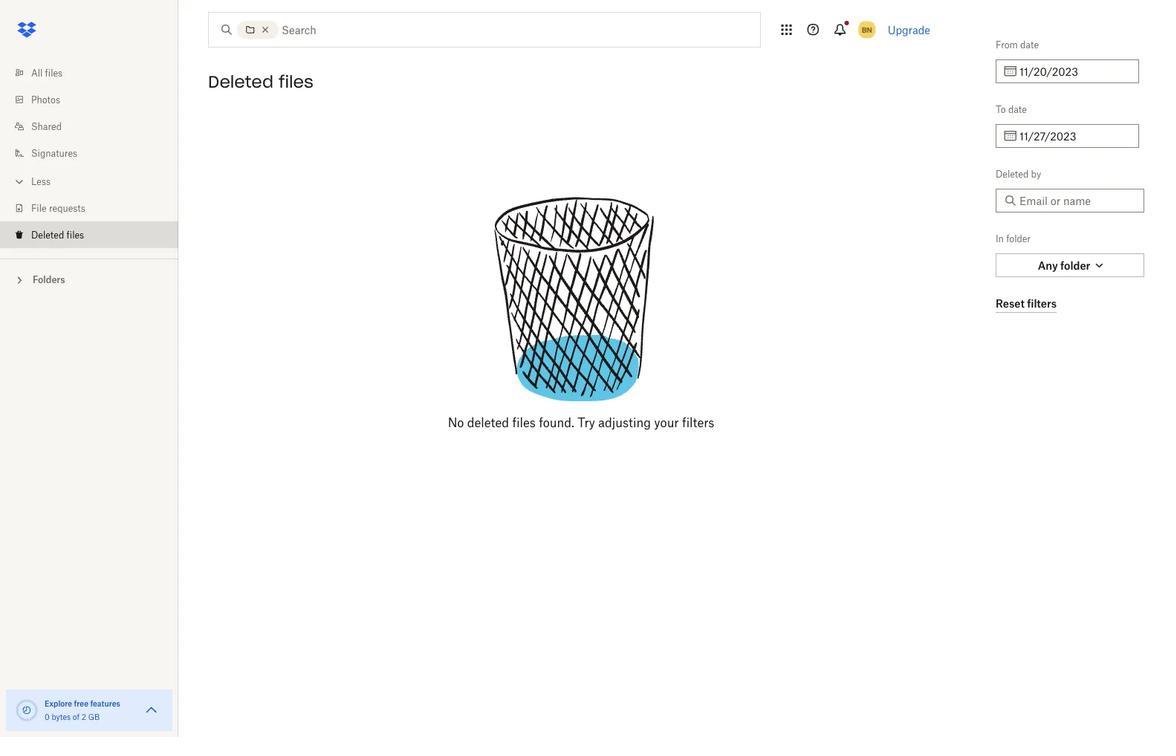 Task type: vqa. For each thing, say whether or not it's contained in the screenshot.
sent
no



Task type: describe. For each thing, give the bounding box(es) containing it.
date for to date
[[1009, 104, 1027, 115]]

from date
[[996, 39, 1039, 50]]

of
[[73, 713, 80, 722]]

shared link
[[12, 113, 178, 140]]

photos link
[[12, 86, 178, 113]]

From date text field
[[1020, 63, 1131, 80]]

bn
[[862, 25, 872, 34]]

reset filters
[[996, 297, 1057, 310]]

signatures
[[31, 148, 77, 159]]

folder for in folder
[[1007, 233, 1031, 244]]

bytes
[[52, 713, 71, 722]]

by
[[1031, 168, 1042, 180]]

signatures link
[[12, 140, 178, 167]]

file requests link
[[12, 195, 178, 222]]

folders button
[[0, 268, 178, 290]]

your
[[654, 416, 679, 430]]

deleted inside list item
[[31, 229, 64, 240]]

deleted
[[467, 416, 509, 430]]

free
[[74, 699, 88, 708]]

dropbox image
[[12, 15, 42, 45]]

in folder
[[996, 233, 1031, 244]]

file requests
[[31, 203, 85, 214]]

in
[[996, 233, 1004, 244]]

less image
[[12, 174, 27, 189]]

all files link
[[12, 59, 178, 86]]

files inside list item
[[67, 229, 84, 240]]

2
[[82, 713, 86, 722]]

all
[[31, 67, 43, 78]]

reset filters button
[[996, 295, 1057, 313]]

photos
[[31, 94, 60, 105]]

to date
[[996, 104, 1027, 115]]

folders
[[33, 274, 65, 285]]

reset
[[996, 297, 1025, 310]]

list containing all files
[[0, 51, 178, 259]]

from
[[996, 39, 1018, 50]]

no deleted files found. try adjusting your filters
[[448, 416, 715, 430]]

requests
[[49, 203, 85, 214]]



Task type: locate. For each thing, give the bounding box(es) containing it.
deleted files list item
[[0, 222, 178, 248]]

0 horizontal spatial deleted files
[[31, 229, 84, 240]]

quota usage element
[[15, 699, 39, 723]]

less
[[31, 176, 51, 187]]

0 vertical spatial folder
[[1007, 233, 1031, 244]]

1 horizontal spatial deleted
[[208, 71, 274, 92]]

folder inside button
[[1061, 259, 1091, 272]]

date right to
[[1009, 104, 1027, 115]]

date for from date
[[1021, 39, 1039, 50]]

try
[[578, 416, 595, 430]]

1 horizontal spatial deleted files
[[208, 71, 314, 92]]

0 horizontal spatial filters
[[682, 416, 715, 430]]

Deleted by text field
[[1020, 193, 1136, 209]]

0 vertical spatial date
[[1021, 39, 1039, 50]]

0 horizontal spatial folder
[[1007, 233, 1031, 244]]

to
[[996, 104, 1006, 115]]

shared
[[31, 121, 62, 132]]

folder
[[1007, 233, 1031, 244], [1061, 259, 1091, 272]]

1 vertical spatial folder
[[1061, 259, 1091, 272]]

deleted files
[[208, 71, 314, 92], [31, 229, 84, 240]]

To date text field
[[1020, 128, 1131, 144]]

Search in folder "New Folder" text field
[[282, 22, 730, 38]]

deleted
[[208, 71, 274, 92], [996, 168, 1029, 180], [31, 229, 64, 240]]

filters right reset
[[1028, 297, 1057, 310]]

folder right in
[[1007, 233, 1031, 244]]

1 vertical spatial filters
[[682, 416, 715, 430]]

date right from at top
[[1021, 39, 1039, 50]]

bn button
[[855, 18, 879, 42]]

0 horizontal spatial deleted
[[31, 229, 64, 240]]

adjusting
[[599, 416, 651, 430]]

1 horizontal spatial folder
[[1061, 259, 1091, 272]]

1 vertical spatial deleted files
[[31, 229, 84, 240]]

explore
[[45, 699, 72, 708]]

0 vertical spatial deleted
[[208, 71, 274, 92]]

features
[[90, 699, 120, 708]]

files
[[45, 67, 63, 78], [279, 71, 314, 92], [67, 229, 84, 240], [513, 416, 536, 430]]

explore free features 0 bytes of 2 gb
[[45, 699, 120, 722]]

upgrade link
[[888, 23, 931, 36]]

0 vertical spatial filters
[[1028, 297, 1057, 310]]

1 vertical spatial deleted
[[996, 168, 1029, 180]]

filters
[[1028, 297, 1057, 310], [682, 416, 715, 430]]

file
[[31, 203, 47, 214]]

any folder button
[[996, 253, 1145, 277]]

0
[[45, 713, 50, 722]]

any
[[1038, 259, 1058, 272]]

all files
[[31, 67, 63, 78]]

1 vertical spatial date
[[1009, 104, 1027, 115]]

2 horizontal spatial deleted
[[996, 168, 1029, 180]]

any folder
[[1038, 259, 1091, 272]]

deleted files link
[[12, 222, 178, 248]]

folder right any
[[1061, 259, 1091, 272]]

0 vertical spatial deleted files
[[208, 71, 314, 92]]

filters inside button
[[1028, 297, 1057, 310]]

2 vertical spatial deleted
[[31, 229, 64, 240]]

found.
[[539, 416, 575, 430]]

upgrade
[[888, 23, 931, 36]]

folder for any folder
[[1061, 259, 1091, 272]]

date
[[1021, 39, 1039, 50], [1009, 104, 1027, 115]]

filters right your
[[682, 416, 715, 430]]

no
[[448, 416, 464, 430]]

deleted by
[[996, 168, 1042, 180]]

list
[[0, 51, 178, 259]]

1 horizontal spatial filters
[[1028, 297, 1057, 310]]

gb
[[88, 713, 100, 722]]

deleted files inside list item
[[31, 229, 84, 240]]



